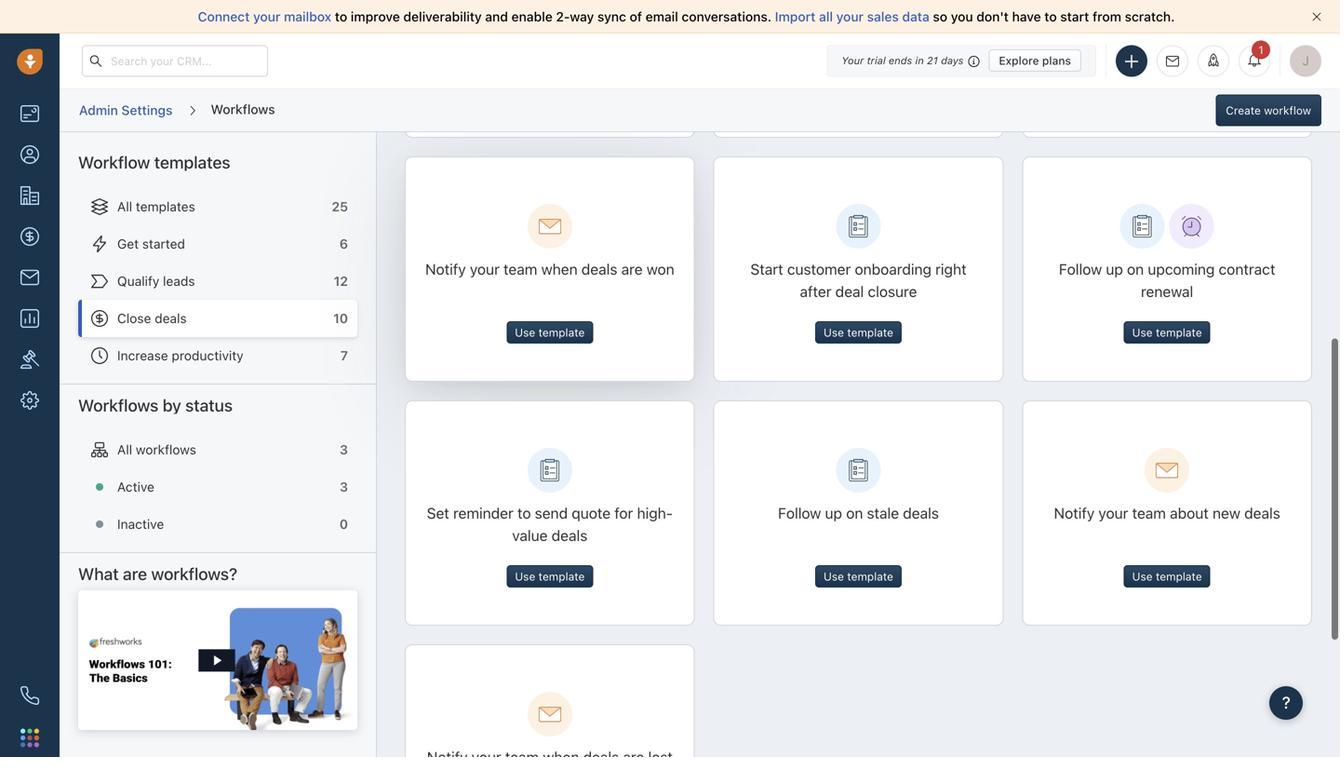 Task type: vqa. For each thing, say whether or not it's contained in the screenshot.


Task type: locate. For each thing, give the bounding box(es) containing it.
0 horizontal spatial team
[[504, 260, 538, 278]]

deal
[[836, 283, 864, 300]]

use template button down notify your team about new deals
[[1125, 565, 1211, 588]]

25
[[332, 199, 348, 214]]

1 horizontal spatial up
[[1107, 260, 1124, 278]]

your
[[253, 9, 281, 24], [837, 9, 864, 24], [470, 260, 500, 278], [1099, 504, 1129, 522]]

use template button down notify your team when deals are won
[[507, 321, 593, 344]]

1 vertical spatial team
[[1133, 504, 1167, 522]]

are
[[622, 260, 643, 278], [123, 564, 147, 584]]

deals right stale
[[904, 504, 940, 522]]

team left about
[[1133, 504, 1167, 522]]

1 vertical spatial all
[[117, 442, 132, 457]]

create workflow
[[1227, 104, 1312, 117]]

team for when
[[504, 260, 538, 278]]

to left start
[[1045, 9, 1058, 24]]

connect your mailbox to improve deliverability and enable 2-way sync of email conversations. import all your sales data so you don't have to start from scratch.
[[198, 9, 1176, 24]]

use template button down renewal
[[1125, 321, 1211, 344]]

templates
[[154, 152, 231, 172], [136, 199, 195, 214]]

follow
[[1060, 260, 1103, 278], [778, 504, 822, 522]]

are left won
[[622, 260, 643, 278]]

your
[[842, 54, 865, 67]]

on inside follow up on upcoming contract renewal
[[1128, 260, 1145, 278]]

template down renewal
[[1157, 326, 1203, 339]]

1 vertical spatial 3
[[340, 479, 348, 494]]

use down follow up on stale deals
[[824, 570, 845, 583]]

close image
[[1313, 12, 1322, 21]]

new
[[1213, 504, 1241, 522]]

follow for follow up on stale deals
[[778, 504, 822, 522]]

send
[[535, 504, 568, 522]]

settings
[[121, 102, 173, 118]]

0 horizontal spatial workflows
[[78, 395, 159, 415]]

0 vertical spatial team
[[504, 260, 538, 278]]

deals
[[582, 260, 618, 278], [904, 504, 940, 522], [1245, 504, 1281, 522], [552, 527, 588, 544]]

template down when
[[539, 326, 585, 339]]

2-
[[556, 9, 570, 24]]

by
[[163, 395, 181, 415]]

your left when
[[470, 260, 500, 278]]

contract
[[1219, 260, 1276, 278]]

1 vertical spatial on
[[847, 504, 864, 522]]

templates for all templates
[[136, 199, 195, 214]]

create workflow link
[[1216, 95, 1322, 126]]

up inside follow up on upcoming contract renewal
[[1107, 260, 1124, 278]]

1 vertical spatial follow
[[778, 504, 822, 522]]

workflows down search your crm... text field
[[211, 101, 275, 117]]

use for when
[[515, 326, 536, 339]]

your left mailbox
[[253, 9, 281, 24]]

on left stale
[[847, 504, 864, 522]]

template for right
[[848, 326, 894, 339]]

0 horizontal spatial on
[[847, 504, 864, 522]]

ends
[[889, 54, 913, 67]]

conversations.
[[682, 9, 772, 24]]

leads
[[163, 273, 195, 289]]

up
[[1107, 260, 1124, 278], [826, 504, 843, 522]]

what's new image
[[1208, 54, 1221, 67]]

workflow
[[1265, 104, 1312, 117]]

templates up all templates
[[154, 152, 231, 172]]

use template button
[[507, 321, 593, 344], [816, 321, 902, 344], [1125, 321, 1211, 344], [507, 565, 593, 588], [816, 565, 902, 588], [1125, 565, 1211, 588]]

on
[[1128, 260, 1145, 278], [847, 504, 864, 522]]

Search your CRM... text field
[[82, 45, 268, 77]]

0 vertical spatial templates
[[154, 152, 231, 172]]

deals right new
[[1245, 504, 1281, 522]]

use down notify your team when deals are won
[[515, 326, 536, 339]]

notify for notify your team when deals are won
[[426, 260, 466, 278]]

use down value
[[515, 570, 536, 583]]

1 horizontal spatial notify
[[1055, 504, 1095, 522]]

use template down deal
[[824, 326, 894, 339]]

0 vertical spatial follow
[[1060, 260, 1103, 278]]

0 vertical spatial are
[[622, 260, 643, 278]]

2 3 from the top
[[340, 479, 348, 494]]

your for notify your team when deals are won
[[470, 260, 500, 278]]

0 vertical spatial workflows
[[211, 101, 275, 117]]

to
[[335, 9, 348, 24], [1045, 9, 1058, 24], [518, 504, 531, 522]]

1 horizontal spatial are
[[622, 260, 643, 278]]

3 for active
[[340, 479, 348, 494]]

use template button down deal
[[816, 321, 902, 344]]

0 vertical spatial on
[[1128, 260, 1145, 278]]

to right mailbox
[[335, 9, 348, 24]]

your left about
[[1099, 504, 1129, 522]]

template
[[539, 326, 585, 339], [848, 326, 894, 339], [1157, 326, 1203, 339], [539, 570, 585, 583], [848, 570, 894, 583], [1157, 570, 1203, 583]]

template down value
[[539, 570, 585, 583]]

team left when
[[504, 260, 538, 278]]

notify your team about new deals
[[1055, 504, 1281, 522]]

follow inside follow up on upcoming contract renewal
[[1060, 260, 1103, 278]]

closure
[[868, 283, 918, 300]]

are right what
[[123, 564, 147, 584]]

1 horizontal spatial on
[[1128, 260, 1145, 278]]

template for about
[[1157, 570, 1203, 583]]

use template down follow up on stale deals
[[824, 570, 894, 583]]

up left the "upcoming"
[[1107, 260, 1124, 278]]

inactive
[[117, 516, 164, 532]]

use for upcoming
[[1133, 326, 1153, 339]]

template down follow up on stale deals
[[848, 570, 894, 583]]

start
[[751, 260, 784, 278]]

use down notify your team about new deals
[[1133, 570, 1153, 583]]

to up value
[[518, 504, 531, 522]]

deals right when
[[582, 260, 618, 278]]

when
[[542, 260, 578, 278]]

up for stale
[[826, 504, 843, 522]]

admin settings link
[[78, 96, 174, 125]]

all up get
[[117, 199, 132, 214]]

use template down notify your team when deals are won
[[515, 326, 585, 339]]

notify for notify your team about new deals
[[1055, 504, 1095, 522]]

use
[[515, 326, 536, 339], [824, 326, 845, 339], [1133, 326, 1153, 339], [515, 570, 536, 583], [824, 570, 845, 583], [1133, 570, 1153, 583]]

1 vertical spatial workflows
[[78, 395, 159, 415]]

increase productivity
[[117, 348, 244, 363]]

explore plans
[[1000, 54, 1072, 67]]

1 vertical spatial up
[[826, 504, 843, 522]]

team
[[504, 260, 538, 278], [1133, 504, 1167, 522]]

0 vertical spatial up
[[1107, 260, 1124, 278]]

renewal
[[1142, 283, 1194, 300]]

use for send
[[515, 570, 536, 583]]

1 vertical spatial templates
[[136, 199, 195, 214]]

workflows
[[136, 442, 196, 457]]

1 horizontal spatial workflows
[[211, 101, 275, 117]]

way
[[570, 9, 594, 24]]

use template button for upcoming
[[1125, 321, 1211, 344]]

use template down value
[[515, 570, 585, 583]]

all up 'active'
[[117, 442, 132, 457]]

2 all from the top
[[117, 442, 132, 457]]

about
[[1171, 504, 1209, 522]]

0 vertical spatial 3
[[340, 442, 348, 457]]

import all your sales data link
[[775, 9, 933, 24]]

trial
[[867, 54, 886, 67]]

1 horizontal spatial follow
[[1060, 260, 1103, 278]]

to inside set reminder to send quote for high- value deals
[[518, 504, 531, 522]]

so
[[933, 9, 948, 24]]

upcoming
[[1149, 260, 1216, 278]]

notify
[[426, 260, 466, 278], [1055, 504, 1095, 522]]

use down deal
[[824, 326, 845, 339]]

sync
[[598, 9, 627, 24]]

1 horizontal spatial team
[[1133, 504, 1167, 522]]

you
[[951, 9, 974, 24]]

0 horizontal spatial follow
[[778, 504, 822, 522]]

all
[[117, 199, 132, 214], [117, 442, 132, 457]]

workflows left by
[[78, 395, 159, 415]]

use down renewal
[[1133, 326, 1153, 339]]

use template down renewal
[[1133, 326, 1203, 339]]

0 vertical spatial all
[[117, 199, 132, 214]]

on up renewal
[[1128, 260, 1145, 278]]

3 for all workflows
[[340, 442, 348, 457]]

on for upcoming
[[1128, 260, 1145, 278]]

1 vertical spatial notify
[[1055, 504, 1095, 522]]

use for stale
[[824, 570, 845, 583]]

use template button down value
[[507, 565, 593, 588]]

templates up started
[[136, 199, 195, 214]]

workflows
[[211, 101, 275, 117], [78, 395, 159, 415]]

use template
[[515, 326, 585, 339], [824, 326, 894, 339], [1133, 326, 1203, 339], [515, 570, 585, 583], [824, 570, 894, 583], [1133, 570, 1203, 583]]

what
[[78, 564, 119, 584]]

1 horizontal spatial to
[[518, 504, 531, 522]]

template down deal
[[848, 326, 894, 339]]

use template down notify your team about new deals
[[1133, 570, 1203, 583]]

template down about
[[1157, 570, 1203, 583]]

0 horizontal spatial are
[[123, 564, 147, 584]]

1 all from the top
[[117, 199, 132, 214]]

qualify
[[117, 273, 160, 289]]

properties image
[[20, 350, 39, 369]]

your trial ends in 21 days
[[842, 54, 964, 67]]

up left stale
[[826, 504, 843, 522]]

mailbox
[[284, 9, 332, 24]]

what are workflows?
[[78, 564, 238, 584]]

0 horizontal spatial notify
[[426, 260, 466, 278]]

0 vertical spatial notify
[[426, 260, 466, 278]]

deals down send
[[552, 527, 588, 544]]

0 horizontal spatial up
[[826, 504, 843, 522]]

set reminder to send quote for high- value deals
[[427, 504, 673, 544]]

use template button down follow up on stale deals
[[816, 565, 902, 588]]

1 3 from the top
[[340, 442, 348, 457]]

template for when
[[539, 326, 585, 339]]



Task type: describe. For each thing, give the bounding box(es) containing it.
use template for right
[[824, 326, 894, 339]]

customer
[[788, 260, 851, 278]]

use for about
[[1133, 570, 1153, 583]]

started
[[142, 236, 185, 251]]

and
[[485, 9, 508, 24]]

use template for upcoming
[[1133, 326, 1203, 339]]

reminder
[[453, 504, 514, 522]]

your for notify your team about new deals
[[1099, 504, 1129, 522]]

create workflow button
[[1216, 95, 1322, 126]]

right
[[936, 260, 967, 278]]

follow up on upcoming contract renewal
[[1060, 260, 1276, 300]]

improve
[[351, 9, 400, 24]]

workflow templates
[[78, 152, 231, 172]]

connect
[[198, 9, 250, 24]]

have
[[1013, 9, 1042, 24]]

increase
[[117, 348, 168, 363]]

use template button for send
[[507, 565, 593, 588]]

start
[[1061, 9, 1090, 24]]

import
[[775, 9, 816, 24]]

templates for workflow templates
[[154, 152, 231, 172]]

use template button for right
[[816, 321, 902, 344]]

for
[[615, 504, 634, 522]]

get started
[[117, 236, 185, 251]]

use template button for when
[[507, 321, 593, 344]]

template for upcoming
[[1157, 326, 1203, 339]]

2 horizontal spatial to
[[1045, 9, 1058, 24]]

12
[[334, 273, 348, 289]]

your for connect your mailbox to improve deliverability and enable 2-way sync of email conversations. import all your sales data so you don't have to start from scratch.
[[253, 9, 281, 24]]

workflow
[[78, 152, 150, 172]]

workflows?
[[151, 564, 238, 584]]

1 link
[[1239, 41, 1271, 77]]

deals inside set reminder to send quote for high- value deals
[[552, 527, 588, 544]]

explore plans link
[[989, 49, 1082, 72]]

0 horizontal spatial to
[[335, 9, 348, 24]]

don't
[[977, 9, 1009, 24]]

6
[[340, 236, 348, 251]]

use template for about
[[1133, 570, 1203, 583]]

create
[[1227, 104, 1262, 117]]

set
[[427, 504, 450, 522]]

data
[[903, 9, 930, 24]]

workflows for workflows
[[211, 101, 275, 117]]

on for stale
[[847, 504, 864, 522]]

0
[[340, 516, 348, 532]]

all for all templates
[[117, 199, 132, 214]]

status
[[185, 395, 233, 415]]

active
[[117, 479, 155, 494]]

start customer onboarding right after deal closure
[[751, 260, 967, 300]]

notify your team when deals are won
[[426, 260, 675, 278]]

quote
[[572, 504, 611, 522]]

up for upcoming
[[1107, 260, 1124, 278]]

phone element
[[11, 677, 48, 714]]

email
[[646, 9, 679, 24]]

get
[[117, 236, 139, 251]]

workflows for workflows by status
[[78, 395, 159, 415]]

use template for when
[[515, 326, 585, 339]]

template for send
[[539, 570, 585, 583]]

freshworks switcher image
[[20, 728, 39, 747]]

all templates
[[117, 199, 195, 214]]

phone image
[[20, 686, 39, 705]]

7
[[341, 348, 348, 363]]

of
[[630, 9, 643, 24]]

productivity
[[172, 348, 244, 363]]

admin settings
[[79, 102, 173, 118]]

all
[[820, 9, 833, 24]]

workflows by status
[[78, 395, 233, 415]]

from
[[1093, 9, 1122, 24]]

use template button for about
[[1125, 565, 1211, 588]]

sales
[[868, 9, 899, 24]]

days
[[942, 54, 964, 67]]

all workflows
[[117, 442, 196, 457]]

use template button for stale
[[816, 565, 902, 588]]

1 vertical spatial are
[[123, 564, 147, 584]]

template for stale
[[848, 570, 894, 583]]

1
[[1259, 43, 1264, 56]]

onboarding
[[855, 260, 932, 278]]

won
[[647, 260, 675, 278]]

qualify leads
[[117, 273, 195, 289]]

21
[[927, 54, 939, 67]]

connect your mailbox link
[[198, 9, 335, 24]]

stale
[[867, 504, 900, 522]]

use for right
[[824, 326, 845, 339]]

team for about
[[1133, 504, 1167, 522]]

explore
[[1000, 54, 1040, 67]]

use template for stale
[[824, 570, 894, 583]]

admin
[[79, 102, 118, 118]]

value
[[512, 527, 548, 544]]

all for all workflows
[[117, 442, 132, 457]]

follow for follow up on upcoming contract renewal
[[1060, 260, 1103, 278]]

scratch.
[[1125, 9, 1176, 24]]

your right all at the top of page
[[837, 9, 864, 24]]

after
[[800, 283, 832, 300]]

in
[[916, 54, 925, 67]]

use template for send
[[515, 570, 585, 583]]

enable
[[512, 9, 553, 24]]

high-
[[637, 504, 673, 522]]

plans
[[1043, 54, 1072, 67]]

follow up on stale deals
[[778, 504, 940, 522]]

deliverability
[[404, 9, 482, 24]]



